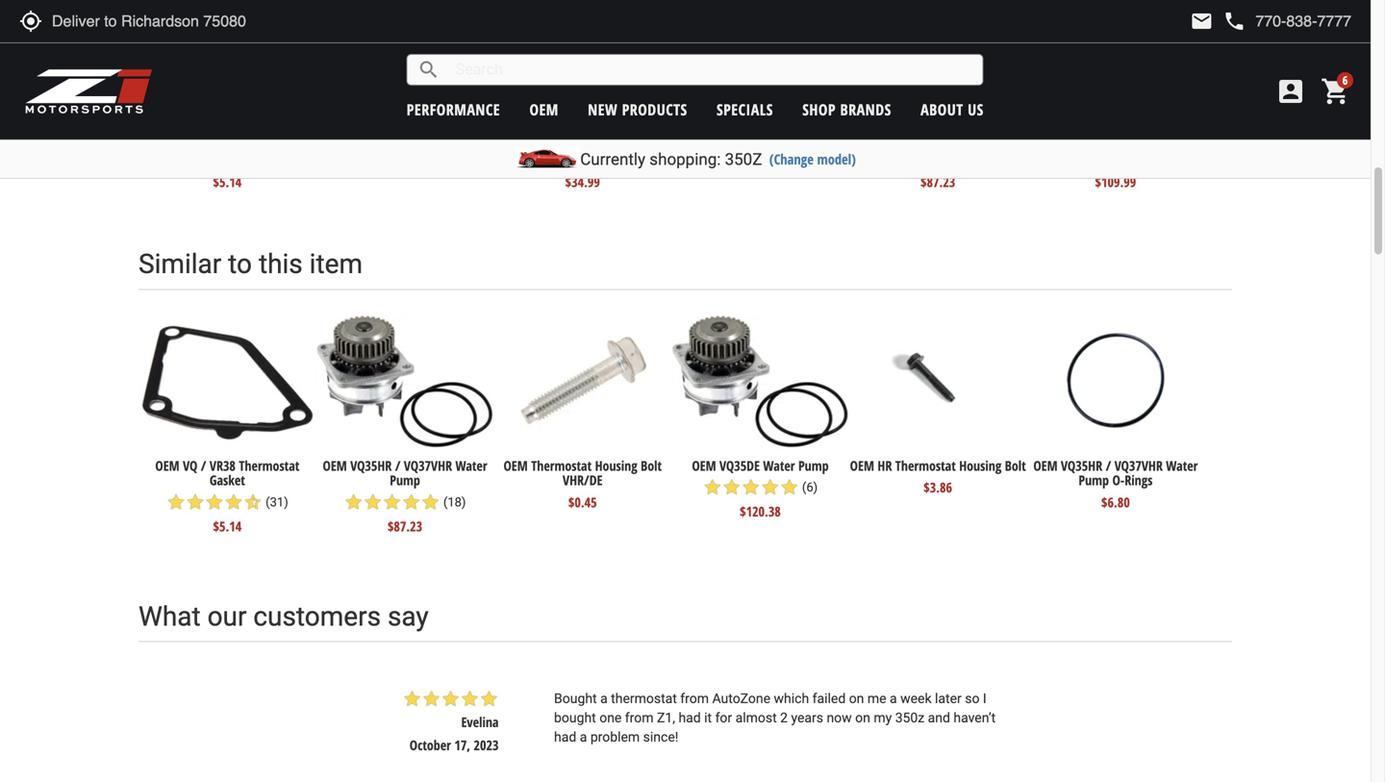 Task type: vqa. For each thing, say whether or not it's contained in the screenshot.


Task type: locate. For each thing, give the bounding box(es) containing it.
2 $5.14 from the top
[[213, 517, 242, 535]]

a up one
[[600, 691, 608, 707]]

2 horizontal spatial vq35hr
[[1061, 456, 1103, 475]]

/ for oem vq35hr / vq37vhr water pump star star star star star (18) $87.23
[[395, 456, 401, 475]]

z1 inside z1 350z / g35 vq35de silicone radiator coolant hoses
[[1037, 112, 1049, 130]]

2 oem vq35de water pump star star star star star (6) $120.38 from the top
[[692, 456, 829, 521]]

item
[[309, 248, 363, 280]]

1 vertical spatial vhr/de
[[563, 471, 603, 489]]

oem thermostat housing bolt vhr/de
[[326, 112, 484, 145]]

1 $120.38 from the top
[[740, 158, 781, 176]]

bolt inside oem thermostat housing bolt vhr/de
[[463, 112, 484, 130]]

brands
[[840, 99, 892, 120]]

pump
[[799, 112, 829, 130], [923, 127, 953, 145], [799, 456, 829, 475], [390, 471, 420, 489], [1079, 471, 1109, 489]]

housing right hr
[[959, 456, 1002, 475]]

vq37vhr inside "oem vq35hr / vq37vhr water pump star star star star star (18) $87.23"
[[404, 456, 452, 475]]

oem vq / vr38 thermostat gasket star star star star star_half (31) $5.14
[[155, 456, 299, 535]]

thermostat inside oem hr thermostat housing bolt $3.86
[[896, 456, 956, 475]]

(change model) link
[[770, 150, 856, 168]]

1 horizontal spatial a
[[600, 691, 608, 707]]

(141)
[[618, 151, 647, 165]]

a down bought
[[580, 729, 587, 745]]

bolt inside oem thermostat housing bolt vhr/de $0.45
[[641, 456, 662, 475]]

1 horizontal spatial vhr/de
[[563, 471, 603, 489]]

from
[[680, 691, 709, 707], [625, 710, 654, 726]]

almost
[[736, 710, 777, 726]]

2 vq from the top
[[183, 456, 198, 475]]

1 (6) from the top
[[802, 136, 818, 150]]

pump for oem vq35hr / vq37vhr water pump o-rings $6.80
[[1079, 471, 1109, 489]]

had
[[679, 710, 701, 726], [554, 729, 577, 745]]

housing inside oem thermostat housing bolt vhr/de $0.45
[[595, 456, 638, 475]]

housing inside oem thermostat housing bolt vhr/de
[[417, 112, 460, 130]]

vq for oem vq / vr38 thermostat gasket star star star star star_half (31) $5.14
[[183, 456, 198, 475]]

/ inside oem vq / vr38 thermostat gasket star star star star star_half (31) $5.14
[[201, 456, 206, 475]]

vr38 for oem vq / vr38 thermostat gasket star star star star star_half (31) $5.14
[[210, 456, 236, 475]]

october
[[410, 736, 451, 754]]

later
[[935, 691, 962, 707]]

1 vertical spatial 350z
[[725, 150, 762, 169]]

oem inside oem vq / vr38 thermostat gasket
[[155, 112, 180, 130]]

vq35de inside z1 350z / g35 vq35de silicone radiator coolant hoses
[[1112, 112, 1152, 130]]

$87.23 up say
[[388, 517, 422, 535]]

a
[[600, 691, 608, 707], [890, 691, 897, 707], [580, 729, 587, 745]]

1 gasket from the top
[[210, 127, 245, 145]]

performance
[[407, 99, 500, 120]]

2 horizontal spatial housing
[[959, 456, 1002, 475]]

oem
[[530, 99, 559, 120], [155, 112, 180, 130], [326, 112, 350, 130], [692, 112, 716, 130], [856, 112, 880, 130], [155, 456, 180, 475], [323, 456, 347, 475], [504, 456, 528, 475], [692, 456, 716, 475], [850, 456, 874, 475], [1034, 456, 1058, 475]]

and
[[928, 710, 950, 726]]

vr38 for oem vq / vr38 thermostat gasket
[[210, 112, 236, 130]]

on left me
[[849, 691, 864, 707]]

z1
[[504, 112, 516, 130], [1037, 112, 1049, 130]]

coolant inside z1 350z / g35 vq35de silicone radiator coolant hoses
[[1103, 127, 1143, 145]]

$3.86
[[924, 478, 952, 497]]

1 z1 from the left
[[504, 112, 516, 130]]

model)
[[817, 150, 856, 168]]

1 vertical spatial from
[[625, 710, 654, 726]]

silicone
[[1155, 112, 1195, 130]]

z1 inside z1 aluminum coolant bleeder port - heater hose star star star star star (141) $34.99
[[504, 112, 516, 130]]

1 horizontal spatial housing
[[595, 456, 638, 475]]

coolant left 'hoses'
[[1103, 127, 1143, 145]]

z1 left oem link
[[504, 112, 516, 130]]

0 horizontal spatial bolt
[[463, 112, 484, 130]]

thermostat
[[239, 112, 299, 130], [354, 112, 414, 130], [239, 456, 299, 475], [531, 456, 592, 475], [896, 456, 956, 475]]

0 vertical spatial oem vq35de water pump star star star star star (6) $120.38
[[692, 112, 829, 176]]

0 horizontal spatial vhr/de
[[385, 127, 425, 145]]

bolt for oem thermostat housing bolt vhr/de
[[463, 112, 484, 130]]

oem vq35de water pump star star star star star (6) $120.38
[[692, 112, 829, 176], [692, 456, 829, 521]]

shop
[[803, 99, 836, 120]]

0 vertical spatial $5.14
[[213, 173, 242, 191]]

water inside oem vq35hr / vq37vhr water pump
[[989, 112, 1020, 130]]

0 vertical spatial (6)
[[802, 136, 818, 150]]

0 vertical spatial had
[[679, 710, 701, 726]]

oem vq / vr38 thermostat gasket
[[155, 112, 299, 145]]

1 vertical spatial gasket
[[210, 471, 245, 489]]

vq37vhr
[[937, 112, 985, 130], [404, 456, 452, 475], [1115, 456, 1163, 475]]

one
[[600, 710, 622, 726]]

housing for oem thermostat housing bolt vhr/de
[[417, 112, 460, 130]]

1 vq from the top
[[183, 112, 198, 130]]

vr38 inside oem vq / vr38 thermostat gasket
[[210, 112, 236, 130]]

2 gasket from the top
[[210, 471, 245, 489]]

had left it
[[679, 710, 701, 726]]

1 vertical spatial $120.38
[[740, 502, 781, 521]]

$109.99
[[1095, 173, 1136, 191]]

water inside oem vq35hr / vq37vhr water pump o-rings $6.80
[[1166, 456, 1198, 475]]

on left my on the bottom right of the page
[[855, 710, 871, 726]]

0 horizontal spatial had
[[554, 729, 577, 745]]

350z left '(change'
[[725, 150, 762, 169]]

vhr/de down performance link
[[385, 127, 425, 145]]

z1 left radiator
[[1037, 112, 1049, 130]]

1 horizontal spatial vq35hr
[[884, 112, 925, 130]]

/ for oem vq / vr38 thermostat gasket
[[201, 112, 206, 130]]

/
[[201, 112, 206, 130], [928, 112, 934, 130], [1080, 112, 1085, 130], [201, 456, 206, 475], [395, 456, 401, 475], [1106, 456, 1111, 475]]

gasket inside oem vq / vr38 thermostat gasket
[[210, 127, 245, 145]]

1 horizontal spatial $87.23
[[921, 173, 956, 191]]

$87.23 down oem vq35hr / vq37vhr water pump
[[921, 173, 956, 191]]

vr38 inside oem vq / vr38 thermostat gasket star star star star star_half (31) $5.14
[[210, 456, 236, 475]]

vq35de for oem hr thermostat housing bolt
[[720, 456, 760, 475]]

gasket inside oem vq / vr38 thermostat gasket star star star star star_half (31) $5.14
[[210, 471, 245, 489]]

0 vertical spatial vhr/de
[[385, 127, 425, 145]]

1 vertical spatial oem vq35de water pump star star star star star (6) $120.38
[[692, 456, 829, 521]]

vq35hr
[[884, 112, 925, 130], [350, 456, 392, 475], [1061, 456, 1103, 475]]

/ inside oem vq35hr / vq37vhr water pump
[[928, 112, 934, 130]]

1 horizontal spatial vq37vhr
[[937, 112, 985, 130]]

hr
[[878, 456, 892, 475]]

from up it
[[680, 691, 709, 707]]

failed
[[813, 691, 846, 707]]

us
[[968, 99, 984, 120]]

vq35hr inside oem vq35hr / vq37vhr water pump
[[884, 112, 925, 130]]

vq for oem vq / vr38 thermostat gasket
[[183, 112, 198, 130]]

0 horizontal spatial 350z
[[725, 150, 762, 169]]

/ inside oem vq / vr38 thermostat gasket
[[201, 112, 206, 130]]

vq
[[183, 112, 198, 130], [183, 456, 198, 475]]

vq inside oem vq / vr38 thermostat gasket star star star star star_half (31) $5.14
[[183, 456, 198, 475]]

vq inside oem vq / vr38 thermostat gasket
[[183, 112, 198, 130]]

thermostat inside oem vq / vr38 thermostat gasket star star star star star_half (31) $5.14
[[239, 456, 299, 475]]

1 horizontal spatial 350z
[[1052, 112, 1076, 130]]

0 vertical spatial gasket
[[210, 127, 245, 145]]

vq35de
[[720, 112, 760, 130], [1112, 112, 1152, 130], [720, 456, 760, 475]]

gasket for oem vq / vr38 thermostat gasket
[[210, 127, 245, 145]]

autozone
[[712, 691, 771, 707]]

0 vertical spatial on
[[849, 691, 864, 707]]

$5.14 up our
[[213, 517, 242, 535]]

thermostat inside oem thermostat housing bolt vhr/de $0.45
[[531, 456, 592, 475]]

a right me
[[890, 691, 897, 707]]

1 vertical spatial $87.23
[[388, 517, 422, 535]]

0 vertical spatial $120.38
[[740, 158, 781, 176]]

0 vertical spatial vr38
[[210, 112, 236, 130]]

bolt
[[463, 112, 484, 130], [641, 456, 662, 475], [1005, 456, 1026, 475]]

vq35hr for $6.80
[[1061, 456, 1103, 475]]

0 vertical spatial 350z
[[1052, 112, 1076, 130]]

$5.14
[[213, 173, 242, 191], [213, 517, 242, 535]]

0 horizontal spatial z1
[[504, 112, 516, 130]]

1 vertical spatial $5.14
[[213, 517, 242, 535]]

oem inside oem vq35hr / vq37vhr water pump
[[856, 112, 880, 130]]

Search search field
[[440, 55, 983, 85]]

1 vr38 from the top
[[210, 112, 236, 130]]

bought
[[554, 691, 597, 707]]

shopping:
[[650, 150, 721, 169]]

$6.80
[[1102, 493, 1130, 511]]

housing inside oem hr thermostat housing bolt $3.86
[[959, 456, 1002, 475]]

vhr/de inside oem thermostat housing bolt vhr/de
[[385, 127, 425, 145]]

2 horizontal spatial bolt
[[1005, 456, 1026, 475]]

water
[[763, 112, 795, 130], [989, 112, 1020, 130], [456, 456, 487, 475], [763, 456, 795, 475], [1166, 456, 1198, 475]]

aluminum
[[520, 112, 575, 130]]

$5.14 inside oem vq / vr38 thermostat gasket star star star star star_half (31) $5.14
[[213, 517, 242, 535]]

1 oem vq35de water pump star star star star star (6) $120.38 from the top
[[692, 112, 829, 176]]

on
[[849, 691, 864, 707], [855, 710, 871, 726]]

water for oem vq35hr / vq37vhr water pump o-rings $6.80
[[1166, 456, 1198, 475]]

/ inside z1 350z / g35 vq35de silicone radiator coolant hoses
[[1080, 112, 1085, 130]]

1 vertical spatial had
[[554, 729, 577, 745]]

2 vr38 from the top
[[210, 456, 236, 475]]

oem inside "oem vq35hr / vq37vhr water pump star star star star star (18) $87.23"
[[323, 456, 347, 475]]

0 vertical spatial $87.23
[[921, 173, 956, 191]]

z1 for star
[[504, 112, 516, 130]]

search
[[417, 58, 440, 81]]

2 $120.38 from the top
[[740, 502, 781, 521]]

pump inside oem vq35hr / vq37vhr water pump
[[923, 127, 953, 145]]

thermostat inside oem thermostat housing bolt vhr/de
[[354, 112, 414, 130]]

heater
[[567, 127, 602, 145]]

oem inside oem vq / vr38 thermostat gasket star star star star star_half (31) $5.14
[[155, 456, 180, 475]]

rings
[[1125, 471, 1153, 489]]

water for oem vq35hr / vq37vhr water pump star star star star star (18) $87.23
[[456, 456, 487, 475]]

housing
[[417, 112, 460, 130], [595, 456, 638, 475], [959, 456, 1002, 475]]

0 vertical spatial vq
[[183, 112, 198, 130]]

1 horizontal spatial z1
[[1037, 112, 1049, 130]]

port
[[534, 127, 556, 145]]

0 vertical spatial from
[[680, 691, 709, 707]]

gasket
[[210, 127, 245, 145], [210, 471, 245, 489]]

1 vertical spatial vr38
[[210, 456, 236, 475]]

vhr/de up $0.45
[[563, 471, 603, 489]]

1 vertical spatial on
[[855, 710, 871, 726]]

water inside "oem vq35hr / vq37vhr water pump star star star star star (18) $87.23"
[[456, 456, 487, 475]]

vr38
[[210, 112, 236, 130], [210, 456, 236, 475]]

0 horizontal spatial vq35hr
[[350, 456, 392, 475]]

star star star star star evelina october 17, 2023
[[403, 689, 499, 754]]

pump inside "oem vq35hr / vq37vhr water pump star star star star star (18) $87.23"
[[390, 471, 420, 489]]

specials link
[[717, 99, 773, 120]]

coolant inside z1 aluminum coolant bleeder port - heater hose star star star star star (141) $34.99
[[578, 112, 618, 130]]

1 $5.14 from the top
[[213, 173, 242, 191]]

/ for oem vq35hr / vq37vhr water pump
[[928, 112, 934, 130]]

0 horizontal spatial vq37vhr
[[404, 456, 452, 475]]

vq35hr inside oem vq35hr / vq37vhr water pump o-rings $6.80
[[1061, 456, 1103, 475]]

vq37vhr inside oem vq35hr / vq37vhr water pump o-rings $6.80
[[1115, 456, 1163, 475]]

17,
[[454, 736, 471, 754]]

pump inside oem vq35hr / vq37vhr water pump o-rings $6.80
[[1079, 471, 1109, 489]]

0 horizontal spatial housing
[[417, 112, 460, 130]]

0 horizontal spatial $87.23
[[388, 517, 422, 535]]

1 vertical spatial vq
[[183, 456, 198, 475]]

vhr/de inside oem thermostat housing bolt vhr/de $0.45
[[563, 471, 603, 489]]

coolant right -
[[578, 112, 618, 130]]

0 horizontal spatial coolant
[[578, 112, 618, 130]]

350z left "g35"
[[1052, 112, 1076, 130]]

1 horizontal spatial coolant
[[1103, 127, 1143, 145]]

coolant
[[578, 112, 618, 130], [1103, 127, 1143, 145]]

vq35hr for star
[[350, 456, 392, 475]]

vq35hr inside "oem vq35hr / vq37vhr water pump star star star star star (18) $87.23"
[[350, 456, 392, 475]]

/ inside oem vq35hr / vq37vhr water pump o-rings $6.80
[[1106, 456, 1111, 475]]

$87.23
[[921, 173, 956, 191], [388, 517, 422, 535]]

star
[[703, 133, 722, 153], [722, 133, 741, 153], [741, 133, 761, 153], [761, 133, 780, 153], [780, 133, 799, 153], [518, 148, 538, 167], [538, 148, 557, 167], [557, 148, 576, 167], [576, 148, 595, 167], [595, 148, 614, 167], [703, 478, 722, 497], [722, 478, 741, 497], [741, 478, 761, 497], [761, 478, 780, 497], [780, 478, 799, 497], [166, 493, 186, 512], [186, 493, 205, 512], [205, 493, 224, 512], [224, 493, 243, 512], [344, 493, 363, 512], [363, 493, 383, 512], [383, 493, 402, 512], [402, 493, 421, 512], [421, 493, 440, 512], [403, 689, 422, 708], [422, 689, 441, 708], [441, 689, 460, 708], [460, 689, 480, 708], [480, 689, 499, 708]]

housing up $0.45
[[595, 456, 638, 475]]

star_half
[[243, 493, 263, 512]]

water for oem vq35hr / vq37vhr water pump
[[989, 112, 1020, 130]]

from down the thermostat
[[625, 710, 654, 726]]

oem vq35hr / vq37vhr water pump
[[856, 112, 1020, 145]]

2 z1 from the left
[[1037, 112, 1049, 130]]

phone
[[1223, 10, 1246, 33]]

vhr/de for oem thermostat housing bolt vhr/de $0.45
[[563, 471, 603, 489]]

2 horizontal spatial vq37vhr
[[1115, 456, 1163, 475]]

phone link
[[1223, 10, 1352, 33]]

oem vq35hr / vq37vhr water pump o-rings $6.80
[[1034, 456, 1198, 511]]

haven't
[[954, 710, 996, 726]]

thermostat
[[611, 691, 677, 707]]

/ inside "oem vq35hr / vq37vhr water pump star star star star star (18) $87.23"
[[395, 456, 401, 475]]

2 (6) from the top
[[802, 480, 818, 495]]

about us
[[921, 99, 984, 120]]

z1 aluminum coolant bleeder port - heater hose star star star star star (141) $34.99
[[504, 112, 661, 191]]

z1 motorsports logo image
[[24, 67, 153, 115]]

housing down search
[[417, 112, 460, 130]]

1 horizontal spatial bolt
[[641, 456, 662, 475]]

1 vertical spatial (6)
[[802, 480, 818, 495]]

had down bought
[[554, 729, 577, 745]]

bleeder
[[621, 112, 661, 130]]

$5.14 down oem vq / vr38 thermostat gasket
[[213, 173, 242, 191]]

/ for z1 350z / g35 vq35de silicone radiator coolant hoses
[[1080, 112, 1085, 130]]



Task type: describe. For each thing, give the bounding box(es) containing it.
bolt inside oem hr thermostat housing bolt $3.86
[[1005, 456, 1026, 475]]

mail link
[[1190, 10, 1214, 33]]

$87.23 inside "oem vq35hr / vq37vhr water pump star star star star star (18) $87.23"
[[388, 517, 422, 535]]

oem vq35de water pump star star star star star (6) $120.38 for oem hr thermostat housing bolt
[[692, 456, 829, 521]]

1 horizontal spatial had
[[679, 710, 701, 726]]

$34.99
[[565, 173, 600, 191]]

new products link
[[588, 99, 688, 120]]

this
[[259, 248, 303, 280]]

hoses
[[1146, 127, 1177, 145]]

about us link
[[921, 99, 984, 120]]

my
[[874, 710, 892, 726]]

vhr/de for oem thermostat housing bolt vhr/de
[[385, 127, 425, 145]]

z1 350z / g35 vq35de silicone radiator coolant hoses
[[1037, 112, 1195, 145]]

i
[[983, 691, 987, 707]]

housing for oem thermostat housing bolt vhr/de $0.45
[[595, 456, 638, 475]]

oem thermostat housing bolt vhr/de $0.45
[[504, 456, 662, 511]]

$120.38 for oem hr thermostat housing bolt
[[740, 502, 781, 521]]

$120.38 for oem vq35hr / vq37vhr water pump
[[740, 158, 781, 176]]

evelina
[[461, 713, 499, 731]]

gasket for oem vq / vr38 thermostat gasket star star star star star_half (31) $5.14
[[210, 471, 245, 489]]

similar
[[139, 248, 222, 280]]

bought a thermostat from autozone which failed on me a week later so i bought one from z1, had it for almost 2 years now on my 350z and haven't had a problem since!
[[554, 691, 996, 745]]

shop brands link
[[803, 99, 892, 120]]

oem hr thermostat housing bolt $3.86
[[850, 456, 1026, 497]]

2
[[780, 710, 788, 726]]

problem
[[591, 729, 640, 745]]

for
[[715, 710, 732, 726]]

-
[[560, 127, 564, 145]]

vq37vhr inside oem vq35hr / vq37vhr water pump
[[937, 112, 985, 130]]

1 horizontal spatial from
[[680, 691, 709, 707]]

bolt for oem thermostat housing bolt vhr/de $0.45
[[641, 456, 662, 475]]

350z
[[895, 710, 925, 726]]

vq35de for oem vq35hr / vq37vhr water pump
[[720, 112, 760, 130]]

me
[[868, 691, 887, 707]]

oem inside oem thermostat housing bolt vhr/de
[[326, 112, 350, 130]]

(18)
[[443, 495, 466, 510]]

(change
[[770, 150, 814, 168]]

customers
[[253, 601, 381, 632]]

our
[[207, 601, 247, 632]]

new
[[588, 99, 618, 120]]

vq37vhr for star
[[404, 456, 452, 475]]

hose
[[606, 127, 631, 145]]

2023
[[474, 736, 499, 754]]

mail phone
[[1190, 10, 1246, 33]]

(31)
[[266, 495, 288, 510]]

account_box
[[1276, 76, 1307, 107]]

performance link
[[407, 99, 500, 120]]

years
[[791, 710, 824, 726]]

o-
[[1113, 471, 1125, 489]]

say
[[388, 601, 429, 632]]

shopping_cart
[[1321, 76, 1352, 107]]

shop brands
[[803, 99, 892, 120]]

pump for oem vq35hr / vq37vhr water pump
[[923, 127, 953, 145]]

oem link
[[530, 99, 559, 120]]

currently
[[580, 150, 646, 169]]

thermostat inside oem vq / vr38 thermostat gasket
[[239, 112, 299, 130]]

currently shopping: 350z (change model)
[[580, 150, 856, 169]]

350z inside z1 350z / g35 vq35de silicone radiator coolant hoses
[[1052, 112, 1076, 130]]

oem vq35hr / vq37vhr water pump star star star star star (18) $87.23
[[323, 456, 487, 535]]

to
[[228, 248, 252, 280]]

$0.45
[[569, 493, 597, 511]]

products
[[622, 99, 688, 120]]

vq37vhr for $6.80
[[1115, 456, 1163, 475]]

0 horizontal spatial from
[[625, 710, 654, 726]]

similar to this item
[[139, 248, 363, 280]]

since!
[[643, 729, 679, 745]]

0 horizontal spatial a
[[580, 729, 587, 745]]

my_location
[[19, 10, 42, 33]]

oem inside oem hr thermostat housing bolt $3.86
[[850, 456, 874, 475]]

what
[[139, 601, 201, 632]]

so
[[965, 691, 980, 707]]

week
[[901, 691, 932, 707]]

bought
[[554, 710, 596, 726]]

new products
[[588, 99, 688, 120]]

what our customers say
[[139, 601, 429, 632]]

2 horizontal spatial a
[[890, 691, 897, 707]]

now
[[827, 710, 852, 726]]

oem inside oem vq35hr / vq37vhr water pump o-rings $6.80
[[1034, 456, 1058, 475]]

(6) for oem hr thermostat housing bolt
[[802, 480, 818, 495]]

(6) for oem vq35hr / vq37vhr water pump
[[802, 136, 818, 150]]

g35
[[1088, 112, 1108, 130]]

oem vq35de water pump star star star star star (6) $120.38 for oem vq35hr / vq37vhr water pump
[[692, 112, 829, 176]]

/ for oem vq / vr38 thermostat gasket star star star star star_half (31) $5.14
[[201, 456, 206, 475]]

specials
[[717, 99, 773, 120]]

it
[[704, 710, 712, 726]]

about
[[921, 99, 964, 120]]

shopping_cart link
[[1316, 76, 1352, 107]]

/ for oem vq35hr / vq37vhr water pump o-rings $6.80
[[1106, 456, 1111, 475]]

oem inside oem thermostat housing bolt vhr/de $0.45
[[504, 456, 528, 475]]

pump for oem vq35hr / vq37vhr water pump star star star star star (18) $87.23
[[390, 471, 420, 489]]

z1 for hoses
[[1037, 112, 1049, 130]]

radiator
[[1055, 127, 1100, 145]]

mail
[[1190, 10, 1214, 33]]



